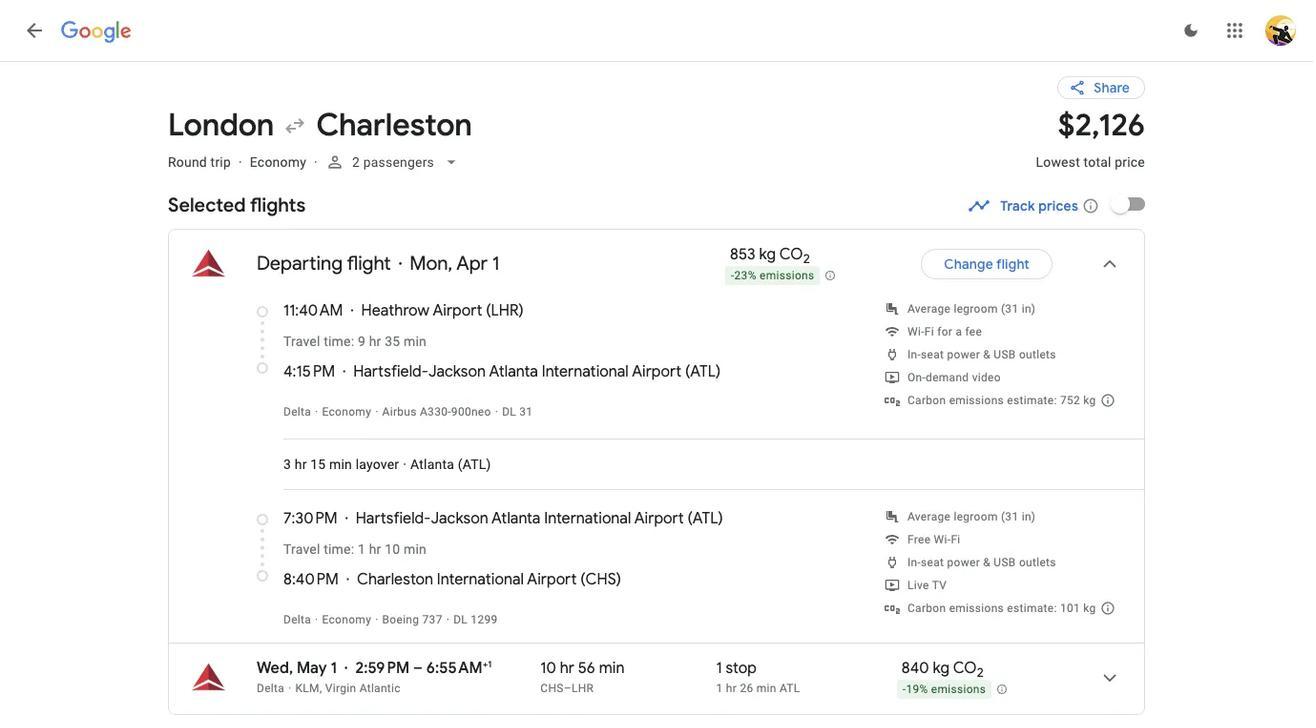 Task type: locate. For each thing, give the bounding box(es) containing it.
1 in-seat power & usb outlets from the top
[[907, 348, 1056, 362]]

1 horizontal spatial –
[[564, 682, 571, 696]]

emissions
[[760, 269, 814, 283], [949, 394, 1004, 408], [949, 602, 1004, 616], [931, 684, 986, 697]]

main content
[[168, 61, 1145, 716]]

in- up live in the bottom right of the page
[[907, 556, 921, 570]]

min right 35
[[404, 334, 426, 349]]

0 vertical spatial atlanta
[[489, 363, 538, 382]]

min inside 1 stop 1 hr 26 min atl
[[756, 682, 776, 696]]

1 vertical spatial in-
[[907, 556, 921, 570]]

0 horizontal spatial fi
[[924, 326, 934, 339]]

min right 15
[[329, 457, 352, 473]]

None text field
[[1036, 106, 1145, 187]]

– down "total duration 10 hr 56 min." element
[[564, 682, 571, 696]]

co for 853 kg co
[[779, 245, 803, 264]]

2 horizontal spatial 2
[[977, 665, 984, 682]]

0 vertical spatial jackson
[[428, 363, 486, 382]]

main content containing london
[[168, 61, 1145, 716]]

time: for 8:40 pm
[[324, 542, 354, 557]]

1 vertical spatial travel
[[283, 542, 320, 557]]

–
[[413, 660, 423, 679], [564, 682, 571, 696]]

2 up -23% emissions
[[803, 251, 810, 267]]

1 average legroom (31 in) from the top
[[907, 303, 1036, 316]]

flight inside button
[[996, 256, 1030, 273]]

kg up -19% emissions
[[933, 660, 950, 679]]

boeing
[[382, 614, 419, 627]]

10 inside 10 hr 56 min chs – lhr
[[540, 660, 556, 679]]

travel down 7:30 pm
[[283, 542, 320, 557]]

& up carbon emissions estimate: 101 kilograms element
[[983, 556, 991, 570]]

airport
[[433, 302, 482, 321], [632, 363, 681, 382], [634, 510, 684, 529], [527, 571, 577, 590]]

0 vertical spatial in-seat power & usb outlets
[[907, 348, 1056, 362]]

1 vertical spatial carbon
[[907, 602, 946, 616]]

min right the 26
[[756, 682, 776, 696]]

dl 31
[[502, 406, 533, 419]]

- for 853 kg co
[[731, 269, 734, 283]]

0 vertical spatial in)
[[1022, 303, 1036, 316]]

1 horizontal spatial 2
[[803, 251, 810, 267]]

0 vertical spatial legroom
[[954, 303, 998, 316]]

lowest
[[1036, 155, 1080, 170]]

0 horizontal spatial -
[[731, 269, 734, 283]]

live tv
[[907, 579, 947, 593]]

average legroom (31 in) for (chs)
[[907, 511, 1036, 524]]

0 vertical spatial power
[[947, 348, 980, 362]]

1 in) from the top
[[1022, 303, 1036, 316]]

0 vertical spatial co
[[779, 245, 803, 264]]

1 vertical spatial average legroom (31 in)
[[907, 511, 1036, 524]]

return flight on wednesday, may 1. leaves charleston international airport at 2:59 pm on wednesday, may 1 and arrives at heathrow airport at 6:55 am on thursday, may 2. element
[[257, 659, 492, 679]]

1 vertical spatial jackson
[[431, 510, 488, 529]]

seat
[[921, 348, 944, 362], [921, 556, 944, 570]]

1 for stop
[[716, 682, 723, 696]]

1 vertical spatial –
[[564, 682, 571, 696]]

- down the 840
[[902, 684, 906, 697]]

1 legroom from the top
[[954, 303, 998, 316]]

0 vertical spatial 2
[[352, 155, 360, 170]]

10 up the chs
[[540, 660, 556, 679]]

0 horizontal spatial co
[[779, 245, 803, 264]]

legroom
[[954, 303, 998, 316], [954, 511, 998, 524]]

2 in) from the top
[[1022, 511, 1036, 524]]

0 vertical spatial –
[[413, 660, 423, 679]]

in- for (chs)
[[907, 556, 921, 570]]

0 vertical spatial -
[[731, 269, 734, 283]]

delta down 4:15 pm
[[283, 406, 311, 419]]

atlanta (atl)
[[410, 457, 491, 473]]

2 vertical spatial 2
[[977, 665, 984, 682]]

1 vertical spatial international
[[544, 510, 631, 529]]

kg up -23% emissions
[[759, 245, 776, 264]]

average legroom (31 in) up fee
[[907, 303, 1036, 316]]

0 vertical spatial &
[[983, 348, 991, 362]]

flight right change
[[996, 256, 1030, 273]]

0 horizontal spatial flight
[[347, 252, 391, 276]]

0 vertical spatial estimate:
[[1007, 394, 1057, 408]]

wi- right free
[[934, 534, 951, 547]]

2 inside popup button
[[352, 155, 360, 170]]

&
[[983, 348, 991, 362], [983, 556, 991, 570]]

1 vertical spatial &
[[983, 556, 991, 570]]

hartsfield-jackson atlanta international airport (atl) up dl 31
[[353, 363, 721, 382]]

hartsfield-
[[353, 363, 428, 382], [356, 510, 431, 529]]

list inside main content
[[169, 230, 1144, 715]]

840 kg co 2
[[902, 660, 984, 682]]

flight up heathrow
[[347, 252, 391, 276]]

list
[[169, 230, 1144, 715]]

travel up arrival time: 4:15 pm. 'text field'
[[283, 334, 320, 349]]

hartsfield-jackson atlanta international airport (atl) up 'charleston international airport (chs)'
[[356, 510, 723, 529]]

2 in- from the top
[[907, 556, 921, 570]]

1 travel from the top
[[283, 334, 320, 349]]

track
[[1000, 198, 1035, 215]]

in- up on-
[[907, 348, 921, 362]]

1 vertical spatial usb
[[994, 556, 1016, 570]]

1 vertical spatial legroom
[[954, 511, 998, 524]]

in-seat power & usb outlets
[[907, 348, 1056, 362], [907, 556, 1056, 570]]

2 outlets from the top
[[1019, 556, 1056, 570]]

min up 'boeing 737'
[[404, 542, 426, 557]]

jackson for 4:15 pm
[[428, 363, 486, 382]]

atlanta for 7:30 pm
[[492, 510, 541, 529]]

0 vertical spatial seat
[[921, 348, 944, 362]]

1 horizontal spatial 10
[[540, 660, 556, 679]]

apr
[[456, 252, 488, 276]]

kg inside "840 kg co 2"
[[933, 660, 950, 679]]

average
[[907, 303, 951, 316], [907, 511, 951, 524]]

jackson
[[428, 363, 486, 382], [431, 510, 488, 529]]

economy for 7:30 pm
[[322, 614, 371, 627]]

1 vertical spatial (31
[[1001, 511, 1019, 524]]

average legroom (31 in) up the free wi-fi
[[907, 511, 1036, 524]]

 image right layover at the bottom left
[[403, 457, 407, 473]]

1 vertical spatial in)
[[1022, 511, 1036, 524]]

2 left passengers
[[352, 155, 360, 170]]

estimate:
[[1007, 394, 1057, 408], [1007, 602, 1057, 616]]

travel for 7:30 pm
[[283, 542, 320, 557]]

in) for (chs)
[[1022, 511, 1036, 524]]

1 vertical spatial in-seat power & usb outlets
[[907, 556, 1056, 570]]

co up -19% emissions
[[953, 660, 977, 679]]

video
[[972, 371, 1001, 385]]

0 vertical spatial average
[[907, 303, 951, 316]]

0 vertical spatial international
[[542, 363, 629, 382]]

0 vertical spatial travel
[[283, 334, 320, 349]]

2 estimate: from the top
[[1007, 602, 1057, 616]]

2 for 840
[[977, 665, 984, 682]]

1 estimate: from the top
[[1007, 394, 1057, 408]]

in)
[[1022, 303, 1036, 316], [1022, 511, 1036, 524]]

kg right the 101
[[1083, 602, 1096, 616]]

1 vertical spatial charleston
[[357, 571, 433, 590]]

0 vertical spatial 10
[[385, 542, 400, 557]]

seat for (chs)
[[921, 556, 944, 570]]

carbon for (atl)
[[907, 394, 946, 408]]

in-seat power & usb outlets up video on the right of the page
[[907, 348, 1056, 362]]

outlets for charleston international airport (chs)
[[1019, 556, 1056, 570]]

0 vertical spatial (atl)
[[685, 363, 721, 382]]

2 vertical spatial economy
[[322, 614, 371, 627]]

atlanta up 'charleston international airport (chs)'
[[492, 510, 541, 529]]

2 vertical spatial delta
[[257, 682, 284, 696]]

stop
[[726, 660, 757, 679]]

seat down the wi-fi for a fee on the top right
[[921, 348, 944, 362]]

1 horizontal spatial fi
[[951, 534, 960, 547]]

1 time: from the top
[[324, 334, 354, 349]]

carbon down on-
[[907, 394, 946, 408]]

selected
[[168, 194, 246, 218]]

wi-
[[907, 326, 924, 339], [934, 534, 951, 547]]

outlets for hartsfield-jackson atlanta international airport (atl)
[[1019, 348, 1056, 362]]

wi- left for
[[907, 326, 924, 339]]

1 average from the top
[[907, 303, 951, 316]]

737
[[422, 614, 442, 627]]

0 vertical spatial average legroom (31 in)
[[907, 303, 1036, 316]]

jackson down atlanta (atl)
[[431, 510, 488, 529]]

10
[[385, 542, 400, 557], [540, 660, 556, 679]]

fi left for
[[924, 326, 934, 339]]

2 inside 853 kg co 2
[[803, 251, 810, 267]]

1 vertical spatial atlanta
[[410, 457, 454, 473]]

1 vertical spatial estimate:
[[1007, 602, 1057, 616]]

dl 1299
[[453, 614, 498, 627]]

2
[[352, 155, 360, 170], [803, 251, 810, 267], [977, 665, 984, 682]]

min for travel time: 1 hr 10 min
[[404, 542, 426, 557]]

delta down wed,
[[257, 682, 284, 696]]

0 horizontal spatial 2
[[352, 155, 360, 170]]

 image right 737
[[446, 614, 450, 627]]

7:30 pm
[[283, 510, 338, 529]]

hr inside 1 stop 1 hr 26 min atl
[[726, 682, 737, 696]]

2 vertical spatial (atl)
[[688, 510, 723, 529]]

klm,
[[295, 682, 322, 696]]

2 up -19% emissions
[[977, 665, 984, 682]]

departing flight
[[257, 252, 391, 276]]

international
[[542, 363, 629, 382], [544, 510, 631, 529], [437, 571, 524, 590]]

0 vertical spatial fi
[[924, 326, 934, 339]]

usb up video on the right of the page
[[994, 348, 1016, 362]]

26
[[740, 682, 753, 696]]

0 vertical spatial carbon
[[907, 394, 946, 408]]

2 carbon from the top
[[907, 602, 946, 616]]

1 carbon from the top
[[907, 394, 946, 408]]

usb
[[994, 348, 1016, 362], [994, 556, 1016, 570]]

power down the free wi-fi
[[947, 556, 980, 570]]

1 outlets from the top
[[1019, 348, 1056, 362]]

legroom up the free wi-fi
[[954, 511, 998, 524]]

1 horizontal spatial flight
[[996, 256, 1030, 273]]

0 vertical spatial hartsfield-jackson atlanta international airport (atl)
[[353, 363, 721, 382]]

0 vertical spatial usb
[[994, 348, 1016, 362]]

(31
[[1001, 303, 1019, 316], [1001, 511, 1019, 524]]

1 vertical spatial 2
[[803, 251, 810, 267]]

2 inside "840 kg co 2"
[[977, 665, 984, 682]]

atlanta down a330-
[[410, 457, 454, 473]]

1 vertical spatial -
[[902, 684, 906, 697]]

economy up flights
[[250, 155, 306, 170]]

 image
[[239, 155, 242, 170]]

free wi-fi
[[907, 534, 960, 547]]

tv
[[932, 579, 947, 593]]

4:15 pm
[[283, 363, 335, 382]]

2 time: from the top
[[324, 542, 354, 557]]

average for hartsfield-jackson atlanta international airport (atl)
[[907, 303, 951, 316]]

share
[[1094, 79, 1130, 96]]

2:59 pm – 6:55 am +1
[[355, 659, 492, 679]]

hartsfield- up travel time: 1 hr 10 min at the left of page
[[356, 510, 431, 529]]

 image
[[314, 155, 318, 170], [399, 253, 402, 276], [495, 406, 498, 419], [403, 457, 407, 473], [446, 614, 450, 627]]

charleston up 2 passengers
[[316, 106, 472, 145]]

1 vertical spatial average
[[907, 511, 951, 524]]

usb up carbon emissions estimate: 101 kilograms element
[[994, 556, 1016, 570]]

co inside 853 kg co 2
[[779, 245, 803, 264]]

jackson up 900neo
[[428, 363, 486, 382]]

go back image
[[23, 19, 46, 42]]

change
[[944, 256, 993, 273]]

atlanta up dl 31
[[489, 363, 538, 382]]

power down a
[[947, 348, 980, 362]]

flight
[[347, 252, 391, 276], [996, 256, 1030, 273]]

1 horizontal spatial co
[[953, 660, 977, 679]]

1 usb from the top
[[994, 348, 1016, 362]]

0 vertical spatial economy
[[250, 155, 306, 170]]

1 vertical spatial 10
[[540, 660, 556, 679]]

2 average legroom (31 in) from the top
[[907, 511, 1036, 524]]

2 in-seat power & usb outlets from the top
[[907, 556, 1056, 570]]

estimate: left the 101
[[1007, 602, 1057, 616]]

charleston up boeing
[[357, 571, 433, 590]]

0 vertical spatial hartsfield-
[[353, 363, 428, 382]]

0 vertical spatial in-
[[907, 348, 921, 362]]

on-demand video
[[907, 371, 1001, 385]]

hr for travel time: 1 hr 10 min
[[369, 542, 381, 557]]

 image left 2 passengers
[[314, 155, 318, 170]]

2 average from the top
[[907, 511, 951, 524]]

atlanta for 4:15 pm
[[489, 363, 538, 382]]

1 power from the top
[[947, 348, 980, 362]]

delta
[[283, 406, 311, 419], [283, 614, 311, 627], [257, 682, 284, 696]]

1 vertical spatial time:
[[324, 542, 354, 557]]

co inside "840 kg co 2"
[[953, 660, 977, 679]]

1 vertical spatial power
[[947, 556, 980, 570]]

carbon
[[907, 394, 946, 408], [907, 602, 946, 616]]

delta for 8:40 pm
[[283, 614, 311, 627]]

1 vertical spatial co
[[953, 660, 977, 679]]

1 vertical spatial delta
[[283, 614, 311, 627]]

hartsfield- for 7:30 pm
[[356, 510, 431, 529]]

fee
[[965, 326, 982, 339]]

in) for (atl)
[[1022, 303, 1036, 316]]

& for charleston international airport (chs)
[[983, 556, 991, 570]]

2 travel from the top
[[283, 542, 320, 557]]

– right 2:59 pm on the bottom left
[[413, 660, 423, 679]]

1 vertical spatial hartsfield-
[[356, 510, 431, 529]]

layover
[[356, 457, 399, 473]]

on-
[[907, 371, 926, 385]]

0 vertical spatial delta
[[283, 406, 311, 419]]

kg inside 853 kg co 2
[[759, 245, 776, 264]]

min
[[404, 334, 426, 349], [329, 457, 352, 473], [404, 542, 426, 557], [599, 660, 625, 679], [756, 682, 776, 696]]

min right 56
[[599, 660, 625, 679]]

1 horizontal spatial -
[[902, 684, 906, 697]]

1 for time:
[[358, 542, 365, 557]]

average up the wi-fi for a fee on the top right
[[907, 303, 951, 316]]

mon, apr 1
[[410, 252, 499, 276]]

delta for 4:15 pm
[[283, 406, 311, 419]]

2 seat from the top
[[921, 556, 944, 570]]

in-seat power & usb outlets up the tv
[[907, 556, 1056, 570]]

853 kg co 2
[[730, 245, 810, 267]]

average legroom (31 in)
[[907, 303, 1036, 316], [907, 511, 1036, 524]]

list containing departing flight
[[169, 230, 1144, 715]]

1 for may
[[331, 660, 337, 679]]

0 vertical spatial time:
[[324, 334, 354, 349]]

1 vertical spatial outlets
[[1019, 556, 1056, 570]]

economy down 8:40 pm
[[322, 614, 371, 627]]

airbus
[[382, 406, 417, 419]]

10 up boeing
[[385, 542, 400, 557]]

0 vertical spatial (31
[[1001, 303, 1019, 316]]

2 (31 from the top
[[1001, 511, 1019, 524]]

seat down the free wi-fi
[[921, 556, 944, 570]]

travel time: 1 hr 10 min
[[283, 542, 426, 557]]

flight for departing flight
[[347, 252, 391, 276]]

1 vertical spatial wi-
[[934, 534, 951, 547]]

fi right free
[[951, 534, 960, 547]]

hartsfield- down 35
[[353, 363, 428, 382]]

hartsfield- for 4:15 pm
[[353, 363, 428, 382]]

2 & from the top
[[983, 556, 991, 570]]

estimate: left 752
[[1007, 394, 1057, 408]]

charleston for charleston
[[316, 106, 472, 145]]

hartsfield-jackson atlanta international airport (atl)
[[353, 363, 721, 382], [356, 510, 723, 529]]

1 vertical spatial hartsfield-jackson atlanta international airport (atl)
[[356, 510, 723, 529]]

(31 down change flight
[[1001, 303, 1019, 316]]

-23% emissions
[[731, 269, 814, 283]]

2 vertical spatial atlanta
[[492, 510, 541, 529]]

in-
[[907, 348, 921, 362], [907, 556, 921, 570]]

8:40 pm
[[283, 571, 339, 590]]

0 horizontal spatial –
[[413, 660, 423, 679]]

legroom up fee
[[954, 303, 998, 316]]

international for 4:15 pm
[[542, 363, 629, 382]]

1 (31 from the top
[[1001, 303, 1019, 316]]

0 horizontal spatial wi-
[[907, 326, 924, 339]]

travel
[[283, 334, 320, 349], [283, 542, 320, 557]]

2 usb from the top
[[994, 556, 1016, 570]]

1 vertical spatial economy
[[322, 406, 371, 419]]

Arrival time: 4:15 PM. text field
[[283, 363, 335, 382]]

& up video on the right of the page
[[983, 348, 991, 362]]

outlets up carbon emissions estimate: 752 kg
[[1019, 348, 1056, 362]]

co up -23% emissions
[[779, 245, 803, 264]]

power
[[947, 348, 980, 362], [947, 556, 980, 570]]

1 & from the top
[[983, 348, 991, 362]]

outlets up carbon emissions estimate: 101 kg at the bottom right of page
[[1019, 556, 1056, 570]]

1 in- from the top
[[907, 348, 921, 362]]

carbon down live tv
[[907, 602, 946, 616]]

time: left 9
[[324, 334, 354, 349]]

total
[[1084, 155, 1111, 170]]

(chs)
[[580, 571, 621, 590]]

average up the free wi-fi
[[907, 511, 951, 524]]

1 seat from the top
[[921, 348, 944, 362]]

1 vertical spatial fi
[[951, 534, 960, 547]]

0 vertical spatial charleston
[[316, 106, 472, 145]]

2 legroom from the top
[[954, 511, 998, 524]]

hr
[[369, 334, 381, 349], [295, 457, 307, 473], [369, 542, 381, 557], [560, 660, 574, 679], [726, 682, 737, 696]]

delta down arrival time: 8:40 pm. text field
[[283, 614, 311, 627]]

virgin
[[325, 682, 356, 696]]

flight for change flight
[[996, 256, 1030, 273]]

(31 for charleston international airport (chs)
[[1001, 511, 1019, 524]]

2 power from the top
[[947, 556, 980, 570]]

economy up 3 hr 15 min layover
[[322, 406, 371, 419]]

(31 up carbon emissions estimate: 101 kilograms element
[[1001, 511, 1019, 524]]

0 vertical spatial outlets
[[1019, 348, 1056, 362]]

- down 853
[[731, 269, 734, 283]]

min inside 10 hr 56 min chs – lhr
[[599, 660, 625, 679]]

1 vertical spatial seat
[[921, 556, 944, 570]]

time: up arrival time: 8:40 pm. text field
[[324, 542, 354, 557]]



Task type: vqa. For each thing, say whether or not it's contained in the screenshot.
the bottom 15Th
no



Task type: describe. For each thing, give the bounding box(es) containing it.
900neo
[[451, 406, 491, 419]]

2 for 853
[[803, 251, 810, 267]]

Arrival time: 8:40 PM. text field
[[283, 571, 339, 590]]

(atl) for 7:30 pm
[[688, 510, 723, 529]]

hr inside 10 hr 56 min chs – lhr
[[560, 660, 574, 679]]

estimate: for hartsfield-jackson atlanta international airport (atl)
[[1007, 394, 1057, 408]]

time: for 4:15 pm
[[324, 334, 354, 349]]

economy for 11:40 am
[[322, 406, 371, 419]]

for
[[937, 326, 952, 339]]

round
[[168, 155, 207, 170]]

estimate: for charleston international airport (chs)
[[1007, 602, 1057, 616]]

min for 1 stop 1 hr 26 min atl
[[756, 682, 776, 696]]

usb for charleston international airport (chs)
[[994, 556, 1016, 570]]

3
[[283, 457, 291, 473]]

live
[[907, 579, 929, 593]]

(lhr)
[[486, 302, 524, 321]]

carbon emissions estimate: 752 kilograms element
[[907, 394, 1096, 408]]

2 passengers
[[352, 155, 434, 170]]

(31 for hartsfield-jackson atlanta international airport (atl)
[[1001, 303, 1019, 316]]

lhr
[[571, 682, 594, 696]]

wed, may 1
[[257, 660, 337, 679]]

1 stop flight. element
[[716, 660, 757, 681]]

853
[[730, 245, 755, 264]]

6:55 am
[[426, 660, 483, 679]]

atl
[[780, 682, 800, 696]]

heathrow airport (lhr)
[[361, 302, 524, 321]]

carbon emissions estimate: 101 kilograms element
[[907, 602, 1096, 616]]

change appearance image
[[1168, 8, 1214, 53]]

in-seat power & usb outlets for (chs)
[[907, 556, 1056, 570]]

legroom for hartsfield-jackson atlanta international airport (atl)
[[954, 303, 998, 316]]

56
[[578, 660, 595, 679]]

in-seat power & usb outlets for (atl)
[[907, 348, 1056, 362]]

legroom for charleston international airport (chs)
[[954, 511, 998, 524]]

min for travel time: 9 hr 35 min
[[404, 334, 426, 349]]

19%
[[906, 684, 928, 697]]

0 horizontal spatial 10
[[385, 542, 400, 557]]

(atl) for 4:15 pm
[[685, 363, 721, 382]]

share button
[[1057, 76, 1145, 99]]

1 for apr
[[492, 252, 499, 276]]

hartsfield-jackson atlanta international airport (atl) for 4:15 pm
[[353, 363, 721, 382]]

round trip
[[168, 155, 231, 170]]

prices
[[1038, 198, 1078, 215]]

0 vertical spatial wi-
[[907, 326, 924, 339]]

change flight button
[[921, 241, 1053, 287]]

travel time: 9 hr 35 min
[[283, 334, 426, 349]]

chs
[[540, 682, 564, 696]]

Departure time: 2:59 PM. text field
[[355, 660, 410, 679]]

layover (1 of 1) is a 1 hr 26 min layover at hartsfield-jackson atlanta international airport in atlanta. element
[[716, 681, 892, 697]]

752
[[1060, 394, 1080, 408]]

average for charleston international airport (chs)
[[907, 511, 951, 524]]

$2,126 lowest total price
[[1036, 106, 1145, 170]]

hr for travel time: 9 hr 35 min
[[369, 334, 381, 349]]

10 hr 56 min chs – lhr
[[540, 660, 625, 696]]

Arrival time: 6:55 AM on  Thursday, May 2. text field
[[426, 659, 492, 679]]

 image left dl 31
[[495, 406, 498, 419]]

11:40 am
[[283, 302, 343, 321]]

learn more about tracked prices image
[[1082, 198, 1099, 215]]

power for (chs)
[[947, 556, 980, 570]]

price
[[1115, 155, 1145, 170]]

charleston international airport (chs)
[[357, 571, 621, 590]]

jackson for 7:30 pm
[[431, 510, 488, 529]]

– inside 10 hr 56 min chs – lhr
[[564, 682, 571, 696]]

 image left 'mon,'
[[399, 253, 402, 276]]

1 horizontal spatial wi-
[[934, 534, 951, 547]]

demand
[[926, 371, 969, 385]]

power for (atl)
[[947, 348, 980, 362]]

2 vertical spatial international
[[437, 571, 524, 590]]

seat for (atl)
[[921, 348, 944, 362]]

airbus a330-900neo
[[382, 406, 491, 419]]

a
[[956, 326, 962, 339]]

loading results progress bar
[[0, 61, 1313, 65]]

840
[[902, 660, 929, 679]]

track prices
[[1000, 198, 1078, 215]]

-19% emissions
[[902, 684, 986, 697]]

9
[[358, 334, 365, 349]]

2 passengers button
[[318, 139, 468, 185]]

klm, virgin atlantic
[[295, 682, 401, 696]]

selected flights
[[168, 194, 306, 218]]

a330-
[[420, 406, 451, 419]]

$2,126
[[1058, 106, 1145, 145]]

hartsfield-jackson atlanta international airport (atl) for 7:30 pm
[[356, 510, 723, 529]]

2126 us dollars element
[[1058, 106, 1145, 145]]

3 hr 15 min layover
[[283, 457, 399, 473]]

none text field containing $2,126
[[1036, 106, 1145, 187]]

– inside 2:59 pm – 6:55 am +1
[[413, 660, 423, 679]]

london
[[168, 106, 274, 145]]

carbon emissions estimate: 752 kg
[[907, 394, 1096, 408]]

may
[[297, 660, 327, 679]]

London to Charleston and back text field
[[168, 106, 1013, 145]]

2:59 pm
[[355, 660, 410, 679]]

1 vertical spatial (atl)
[[458, 457, 491, 473]]

hr for 1 stop 1 hr 26 min atl
[[726, 682, 737, 696]]

usb for hartsfield-jackson atlanta international airport (atl)
[[994, 348, 1016, 362]]

free
[[907, 534, 931, 547]]

carbon emissions estimate: 101 kg
[[907, 602, 1096, 616]]

charleston for charleston international airport (chs)
[[357, 571, 433, 590]]

1 stop 1 hr 26 min atl
[[716, 660, 800, 696]]

+1
[[483, 659, 492, 671]]

in- for (atl)
[[907, 348, 921, 362]]

passengers
[[363, 155, 434, 170]]

- for 840 kg co
[[902, 684, 906, 697]]

35
[[385, 334, 400, 349]]

carbon for (chs)
[[907, 602, 946, 616]]

flights
[[250, 194, 306, 218]]

atlantic
[[359, 682, 401, 696]]

& for hartsfield-jackson atlanta international airport (atl)
[[983, 348, 991, 362]]

mon,
[[410, 252, 452, 276]]

average legroom (31 in) for (atl)
[[907, 303, 1036, 316]]

departing
[[257, 252, 343, 276]]

change flight
[[944, 256, 1030, 273]]

Departure time: 11:40 AM. text field
[[283, 302, 343, 321]]

boeing 737
[[382, 614, 442, 627]]

flight details. return flight on wednesday, may 1. leaves charleston international airport at 2:59 pm on wednesday, may 1 and arrives at heathrow airport at 6:55 am on thursday, may 2. image
[[1087, 656, 1133, 702]]

23%
[[734, 269, 756, 283]]

101
[[1060, 602, 1080, 616]]

heathrow
[[361, 302, 429, 321]]

international for 7:30 pm
[[544, 510, 631, 529]]

kg right 752
[[1083, 394, 1096, 408]]

co for 840 kg co
[[953, 660, 977, 679]]

15
[[310, 457, 326, 473]]

Departure time: 7:30 PM. text field
[[283, 510, 338, 529]]

wi-fi for a fee
[[907, 326, 982, 339]]

trip
[[210, 155, 231, 170]]

wed,
[[257, 660, 293, 679]]

total duration 10 hr 56 min. element
[[540, 660, 716, 681]]

travel for 11:40 am
[[283, 334, 320, 349]]



